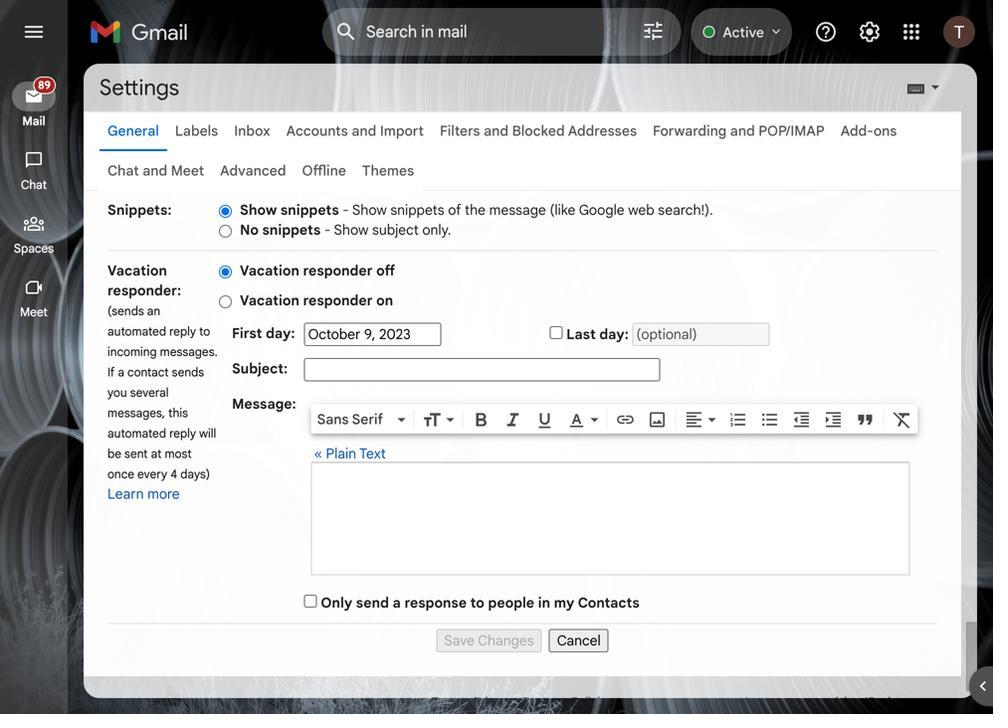 Task type: vqa. For each thing, say whether or not it's contained in the screenshot.
hiss
no



Task type: locate. For each thing, give the bounding box(es) containing it.
insert image image
[[648, 410, 668, 430]]

ago
[[925, 696, 945, 711]]

0 horizontal spatial -
[[324, 222, 331, 239]]

reply up the most
[[169, 427, 196, 442]]

0 vertical spatial a
[[118, 365, 124, 380]]

day: right first on the left of page
[[266, 325, 295, 342]]

navigation containing save changes
[[108, 625, 938, 653]]

snippets for show subject only.
[[262, 222, 321, 239]]

chat for chat
[[21, 178, 47, 193]]

filters and blocked addresses
[[440, 122, 637, 140]]

search in mail image
[[329, 14, 364, 50]]

1 vertical spatial -
[[324, 222, 331, 239]]

chat inside heading
[[21, 178, 47, 193]]

1 horizontal spatial a
[[393, 595, 401, 612]]

show
[[240, 202, 277, 219], [352, 202, 387, 219], [334, 222, 369, 239]]

show up the no snippets - show subject only.
[[352, 202, 387, 219]]

vacation
[[108, 262, 167, 280], [240, 262, 300, 280], [240, 292, 300, 310]]

chat up spaces heading
[[21, 178, 47, 193]]

to up the "messages." at the left of page
[[199, 325, 210, 340]]

automated up 'incoming' on the left of the page
[[108, 325, 166, 340]]

reply
[[169, 325, 196, 340], [169, 427, 196, 442]]

2 · from the left
[[516, 696, 520, 711]]

Only send a response to people in my Contacts checkbox
[[304, 595, 317, 608]]

snippets up the no snippets - show subject only.
[[281, 202, 339, 219]]

0 horizontal spatial meet
[[20, 305, 48, 320]]

0 horizontal spatial navigation
[[0, 64, 70, 715]]

meet inside heading
[[20, 305, 48, 320]]

responder for off
[[303, 262, 373, 280]]

0 vertical spatial to
[[199, 325, 210, 340]]

every
[[137, 468, 167, 482]]

program
[[523, 696, 569, 711]]

snippets:
[[108, 202, 172, 219]]

day:
[[266, 325, 295, 342], [600, 326, 629, 344]]

automated
[[108, 325, 166, 340], [108, 427, 166, 442]]

to
[[199, 325, 210, 340], [471, 595, 485, 612]]

sent
[[124, 447, 148, 462]]

last
[[567, 326, 596, 344], [745, 696, 769, 711]]

spaces heading
[[0, 241, 68, 257]]

policies
[[572, 696, 613, 711]]

1 horizontal spatial navigation
[[108, 625, 938, 653]]

themes link
[[362, 162, 414, 180]]

sans serif option
[[313, 410, 394, 430]]

2 reply from the top
[[169, 427, 196, 442]]

messages.
[[160, 345, 218, 360]]

sans serif
[[317, 411, 383, 428]]

show left subject
[[334, 222, 369, 239]]

web
[[629, 202, 655, 219]]

First day: text field
[[304, 323, 442, 347]]

filters and blocked addresses link
[[440, 122, 637, 140]]

1 horizontal spatial day:
[[600, 326, 629, 344]]

on
[[377, 292, 394, 310]]

navigation left if
[[0, 64, 70, 715]]

- up vacation responder off
[[324, 222, 331, 239]]

navigation
[[0, 64, 70, 715], [108, 625, 938, 653]]

1 horizontal spatial -
[[343, 202, 349, 219]]

and left "pop/imap"
[[731, 122, 756, 140]]

advanced
[[220, 162, 286, 180]]

automated down messages,
[[108, 427, 166, 442]]

1 vertical spatial reply
[[169, 427, 196, 442]]

navigation down people
[[108, 625, 938, 653]]

meet down spaces heading
[[20, 305, 48, 320]]

1 vertical spatial responder
[[303, 292, 373, 310]]

Last day: checkbox
[[550, 327, 563, 340]]

- up the no snippets - show subject only.
[[343, 202, 349, 219]]

2 automated from the top
[[108, 427, 166, 442]]

0 vertical spatial automated
[[108, 325, 166, 340]]

serif
[[352, 411, 383, 428]]

1 · from the left
[[468, 696, 471, 711]]

(like
[[550, 202, 576, 219]]

sends
[[172, 365, 204, 380]]

account
[[772, 696, 816, 711]]

add-ons
[[841, 122, 898, 140]]

0 vertical spatial responder
[[303, 262, 373, 280]]

to left people
[[471, 595, 485, 612]]

reply up the "messages." at the left of page
[[169, 325, 196, 340]]

responder
[[303, 262, 373, 280], [303, 292, 373, 310]]

ons
[[874, 122, 898, 140]]

1 vertical spatial last
[[745, 696, 769, 711]]

vacation up responder:
[[108, 262, 167, 280]]

0 horizontal spatial to
[[199, 325, 210, 340]]

terms link
[[432, 696, 465, 711]]

activity:
[[819, 696, 861, 711]]

vacation inside 'vacation responder: (sends an automated reply to incoming messages. if a contact sends you several messages, this automated reply will be sent at most once every 4 days) learn more'
[[108, 262, 167, 280]]

Vacation responder off radio
[[219, 265, 232, 280]]

search!).
[[659, 202, 714, 219]]

responder up vacation responder on
[[303, 262, 373, 280]]

add-ons link
[[841, 122, 898, 140]]

meet heading
[[0, 305, 68, 321]]

1 vertical spatial meet
[[20, 305, 48, 320]]

4
[[171, 468, 177, 482]]

last right last day: option
[[567, 326, 596, 344]]

italic ‪(⌘i)‬ image
[[503, 410, 523, 430]]

snippets right 'no'
[[262, 222, 321, 239]]

· right terms
[[468, 696, 471, 711]]

a right if
[[118, 365, 124, 380]]

vacation right vacation responder off option
[[240, 262, 300, 280]]

several
[[130, 386, 169, 401]]

2 responder from the top
[[303, 292, 373, 310]]

send
[[356, 595, 389, 612]]

0 horizontal spatial day:
[[266, 325, 295, 342]]

a right send
[[393, 595, 401, 612]]

and left import in the left of the page
[[352, 122, 377, 140]]

labels
[[175, 122, 218, 140]]

footer
[[84, 693, 962, 715]]

mail heading
[[0, 114, 68, 129]]

1 horizontal spatial chat
[[108, 162, 139, 180]]

snippets for show snippets of the message (like google web search!).
[[281, 202, 339, 219]]

1 horizontal spatial meet
[[171, 162, 204, 180]]

0 vertical spatial -
[[343, 202, 349, 219]]

0 horizontal spatial last
[[567, 326, 596, 344]]

last left account
[[745, 696, 769, 711]]

people
[[488, 595, 535, 612]]

0 horizontal spatial chat
[[21, 178, 47, 193]]

and for accounts
[[352, 122, 377, 140]]

1 responder from the top
[[303, 262, 373, 280]]

0 vertical spatial meet
[[171, 162, 204, 180]]

1 horizontal spatial last
[[745, 696, 769, 711]]

- for show snippets of the message (like google web search!).
[[343, 202, 349, 219]]

pop/imap
[[759, 122, 825, 140]]

and right the filters
[[484, 122, 509, 140]]

minutes
[[879, 696, 922, 711]]

meet down labels at left
[[171, 162, 204, 180]]

- for show subject only.
[[324, 222, 331, 239]]

1 vertical spatial a
[[393, 595, 401, 612]]

snippets
[[281, 202, 339, 219], [391, 202, 445, 219], [262, 222, 321, 239]]

filters
[[440, 122, 480, 140]]

0 horizontal spatial ·
[[468, 696, 471, 711]]

chat
[[108, 162, 139, 180], [21, 178, 47, 193]]

message:
[[232, 396, 296, 413]]

1 horizontal spatial to
[[471, 595, 485, 612]]

responder down vacation responder off
[[303, 292, 373, 310]]

numbered list ‪(⌘⇧7)‬ image
[[729, 410, 748, 430]]

show for show snippets
[[352, 202, 387, 219]]

0 vertical spatial reply
[[169, 325, 196, 340]]

underline ‪(⌘u)‬ image
[[535, 411, 555, 431]]

chat heading
[[0, 177, 68, 193]]

day: for last day:
[[600, 326, 629, 344]]

· right privacy
[[516, 696, 520, 711]]

last day:
[[567, 326, 629, 344]]

chat down 'general' link
[[108, 162, 139, 180]]

save changes button
[[436, 630, 542, 653]]

import
[[380, 122, 424, 140]]

and for filters
[[484, 122, 509, 140]]

1 automated from the top
[[108, 325, 166, 340]]

navigation containing mail
[[0, 64, 70, 715]]

0 horizontal spatial a
[[118, 365, 124, 380]]

1 horizontal spatial ·
[[516, 696, 520, 711]]

·
[[468, 696, 471, 711], [516, 696, 520, 711]]

once
[[108, 468, 134, 482]]

select input tool image
[[930, 80, 942, 95]]

first day:
[[232, 325, 295, 342]]

and for forwarding
[[731, 122, 756, 140]]

vacation up the first day:
[[240, 292, 300, 310]]

and up snippets:
[[143, 162, 167, 180]]

1 vertical spatial automated
[[108, 427, 166, 442]]

and
[[352, 122, 377, 140], [484, 122, 509, 140], [731, 122, 756, 140], [143, 162, 167, 180]]

responder:
[[108, 282, 181, 300]]

0 vertical spatial last
[[567, 326, 596, 344]]

day: right last day: option
[[600, 326, 629, 344]]

sans
[[317, 411, 349, 428]]

accounts
[[286, 122, 348, 140]]



Task type: describe. For each thing, give the bounding box(es) containing it.
mail
[[22, 114, 45, 129]]

offline
[[302, 162, 346, 180]]

quote ‪(⌘⇧9)‬ image
[[856, 410, 876, 430]]

responder for on
[[303, 292, 373, 310]]

1 vertical spatial to
[[471, 595, 485, 612]]

indent more ‪(⌘])‬ image
[[824, 410, 844, 430]]

link ‪(⌘k)‬ image
[[616, 410, 636, 430]]

last for last day:
[[567, 326, 596, 344]]

learn more link
[[108, 486, 180, 503]]

privacy link
[[474, 696, 513, 711]]

off
[[377, 262, 395, 280]]

indent less ‪(⌘[)‬ image
[[792, 410, 812, 430]]

advanced link
[[220, 162, 286, 180]]

formatting options toolbar
[[311, 405, 919, 434]]

Search in mail text field
[[366, 22, 586, 42]]

only.
[[423, 222, 452, 239]]

accounts and import
[[286, 122, 424, 140]]

my
[[554, 595, 575, 612]]

vacation responder off
[[240, 262, 395, 280]]

bulleted list ‪(⌘⇧8)‬ image
[[760, 410, 780, 430]]

incoming
[[108, 345, 157, 360]]

first
[[232, 325, 262, 342]]

remove formatting ‪(⌘\)‬ image
[[893, 410, 913, 430]]

Show snippets radio
[[219, 204, 232, 219]]

to inside 'vacation responder: (sends an automated reply to incoming messages. if a contact sends you several messages, this automated reply will be sent at most once every 4 days) learn more'
[[199, 325, 210, 340]]

be
[[108, 447, 121, 462]]

contact
[[128, 365, 169, 380]]

Subject text field
[[304, 358, 661, 382]]

footer containing terms
[[84, 693, 962, 715]]

save
[[444, 633, 475, 650]]

an
[[147, 304, 161, 319]]

main menu image
[[22, 20, 46, 44]]

only
[[321, 595, 353, 612]]

if
[[108, 365, 115, 380]]

terms · privacy · program policies
[[432, 696, 613, 711]]

Search in mail search field
[[323, 8, 681, 56]]

1 reply from the top
[[169, 325, 196, 340]]

spaces
[[14, 241, 54, 256]]

at
[[151, 447, 162, 462]]

this
[[168, 406, 188, 421]]

labels link
[[175, 122, 218, 140]]

inbox link
[[234, 122, 271, 140]]

Last day: text field
[[633, 323, 770, 347]]

general link
[[108, 122, 159, 140]]

chat for chat and meet
[[108, 162, 139, 180]]

snippets up only.
[[391, 202, 445, 219]]

only send a response to people in my contacts
[[321, 595, 640, 612]]

Vacation responder on radio
[[219, 295, 232, 310]]

chat and meet
[[108, 162, 204, 180]]

offline link
[[302, 162, 346, 180]]

in
[[538, 595, 551, 612]]

forwarding
[[653, 122, 727, 140]]

settings image
[[858, 20, 882, 44]]

No snippets radio
[[219, 224, 232, 239]]

save changes
[[444, 633, 534, 650]]

last account activity: 15 minutes ago
[[745, 696, 945, 711]]

messages,
[[108, 406, 165, 421]]

and for chat
[[143, 162, 167, 180]]

gmail image
[[90, 12, 198, 52]]

« plain text
[[314, 446, 386, 463]]

cancel button
[[549, 630, 609, 653]]

settings
[[100, 74, 179, 102]]

privacy
[[474, 696, 513, 711]]

contacts
[[578, 595, 640, 612]]

response
[[405, 595, 467, 612]]

the
[[465, 202, 486, 219]]

support image
[[815, 20, 838, 44]]

inbox
[[234, 122, 271, 140]]

vacation for vacation responder off
[[240, 262, 300, 280]]

no snippets - show subject only.
[[240, 222, 452, 239]]

chat and meet link
[[108, 162, 204, 180]]

will
[[199, 427, 216, 442]]

bold ‪(⌘b)‬ image
[[472, 410, 492, 430]]

of
[[448, 202, 461, 219]]

blocked
[[512, 122, 565, 140]]

vacation responder: (sends an automated reply to incoming messages. if a contact sends you several messages, this automated reply will be sent at most once every 4 days) learn more
[[108, 262, 218, 503]]

vacation for vacation responder on
[[240, 292, 300, 310]]

you
[[108, 386, 127, 401]]

last for last account activity: 15 minutes ago
[[745, 696, 769, 711]]

show snippets - show snippets of the message (like google web search!).
[[240, 202, 714, 219]]

changes
[[478, 633, 534, 650]]

google
[[579, 202, 625, 219]]

add-
[[841, 122, 874, 140]]

themes
[[362, 162, 414, 180]]

forwarding and pop/imap link
[[653, 122, 825, 140]]

day: for first day:
[[266, 325, 295, 342]]

(sends
[[108, 304, 144, 319]]

more
[[147, 486, 180, 503]]

program policies link
[[523, 696, 613, 711]]

cancel
[[557, 633, 601, 650]]

no
[[240, 222, 259, 239]]

15
[[864, 696, 876, 711]]

show for no snippets
[[334, 222, 369, 239]]

forwarding and pop/imap
[[653, 122, 825, 140]]

addresses
[[568, 122, 637, 140]]

accounts and import link
[[286, 122, 424, 140]]

vacation responder on
[[240, 292, 394, 310]]

a inside 'vacation responder: (sends an automated reply to incoming messages. if a contact sends you several messages, this automated reply will be sent at most once every 4 days) learn more'
[[118, 365, 124, 380]]

terms
[[432, 696, 465, 711]]

89 link
[[12, 77, 56, 112]]

vacation for vacation responder: (sends an automated reply to incoming messages. if a contact sends you several messages, this automated reply will be sent at most once every 4 days) learn more
[[108, 262, 167, 280]]

message
[[490, 202, 546, 219]]

subject
[[372, 222, 419, 239]]

advanced search options image
[[634, 11, 674, 51]]

89
[[38, 79, 51, 92]]

show up 'no'
[[240, 202, 277, 219]]



